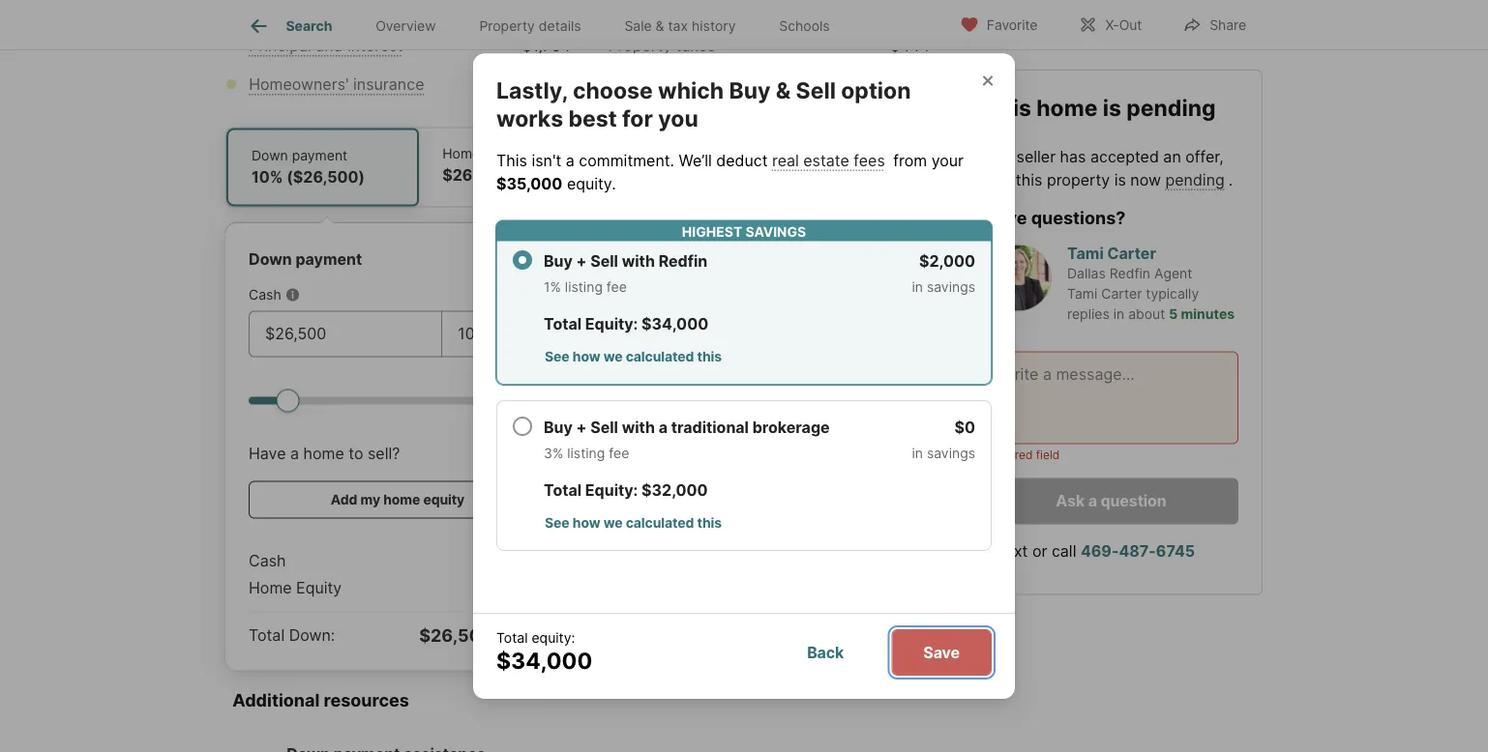 Task type: locate. For each thing, give the bounding box(es) containing it.
0 vertical spatial +
[[576, 251, 587, 270]]

2 with from the top
[[622, 418, 655, 437]]

equity:
[[585, 314, 638, 333], [585, 481, 638, 500]]

this up '$35,000'
[[496, 151, 527, 170]]

required
[[984, 448, 1033, 462]]

listing inside buy + sell with a traditional brokerage 3% listing fee
[[567, 445, 605, 461]]

see how we calculated this down total equity: $32,000
[[545, 514, 722, 531]]

1 vertical spatial payment
[[296, 251, 362, 269]]

search
[[286, 18, 332, 34]]

1 vertical spatial +
[[576, 418, 587, 437]]

0 horizontal spatial &
[[656, 18, 664, 34]]

sell inside buy + sell with redfin 1% listing fee
[[590, 251, 618, 270]]

total left down:
[[249, 627, 285, 646]]

1 vertical spatial savings
[[927, 445, 975, 461]]

1 calculated from the top
[[626, 348, 694, 365]]

details
[[539, 18, 581, 34], [644, 146, 686, 163]]

1 horizontal spatial $34,000
[[642, 314, 708, 333]]

carter
[[1107, 244, 1156, 263], [1101, 286, 1142, 302]]

property up $1,784
[[479, 18, 535, 34]]

0 horizontal spatial redfin
[[659, 251, 708, 270]]

tami down dallas
[[1067, 286, 1098, 302]]

2 vertical spatial buy
[[544, 418, 573, 437]]

buy
[[729, 77, 771, 104], [544, 251, 573, 270], [544, 418, 573, 437]]

with inside buy + sell with a traditional brokerage 3% listing fee
[[622, 418, 655, 437]]

1 insurance from the left
[[353, 75, 424, 94]]

principal
[[249, 37, 311, 56]]

0 vertical spatial $34,000
[[642, 314, 708, 333]]

0 vertical spatial see how we calculated this button
[[544, 343, 723, 368]]

details inside "property details" "tab"
[[539, 18, 581, 34]]

1 horizontal spatial this
[[984, 94, 1031, 121]]

principal and interest link
[[249, 37, 403, 56]]

0 vertical spatial payment
[[292, 148, 348, 164]]

payment down ($26,500)
[[296, 251, 362, 269]]

payment inside $26,500 (10%) tooltip
[[296, 251, 362, 269]]

property taxes link
[[608, 37, 715, 56]]

text or call 469-487-6745
[[996, 542, 1195, 561]]

equity: for $34,000
[[585, 314, 638, 333]]

2 see how we calculated this button from the top
[[544, 510, 723, 535]]

0 vertical spatial sell
[[796, 77, 836, 104]]

0 horizontal spatial this
[[496, 151, 527, 170]]

1 equity: from the top
[[585, 314, 638, 333]]

1 vertical spatial this
[[496, 151, 527, 170]]

is up accepted
[[1103, 94, 1121, 121]]

0 vertical spatial see
[[545, 348, 570, 365]]

see for total equity: $34,000
[[545, 348, 570, 365]]

question
[[1101, 492, 1167, 511]]

total for total equity: $34,000
[[496, 630, 528, 647]]

homeowners' insurance link
[[249, 75, 424, 94]]

0 vertical spatial home
[[442, 146, 480, 163]]

property down sale
[[608, 37, 672, 56]]

1 vertical spatial this
[[697, 348, 722, 365]]

offer,
[[1185, 147, 1224, 166]]

lastly, choose which buy & sell option works best for you dialog
[[473, 53, 1015, 699]]

1 vertical spatial down
[[249, 251, 292, 269]]

1 horizontal spatial insurance
[[684, 75, 755, 94]]

+ for buy + sell with redfin
[[576, 251, 587, 270]]

1 vertical spatial and
[[984, 170, 1011, 189]]

carter down tami carter dallas redfin agent
[[1101, 286, 1142, 302]]

replies
[[1067, 306, 1110, 322]]

0 vertical spatial in
[[912, 278, 923, 295]]

property
[[479, 18, 535, 34], [608, 37, 672, 56]]

equity: left the $32,000
[[585, 481, 638, 500]]

we down total equity: $34,000
[[603, 348, 623, 365]]

1 vertical spatial home
[[303, 445, 344, 464]]

sale & tax history
[[624, 18, 736, 34]]

1 we from the top
[[603, 348, 623, 365]]

fee up total equity: $32,000
[[609, 445, 629, 461]]

tab list
[[225, 0, 867, 49]]

carter up agent
[[1107, 244, 1156, 263]]

tami up dallas
[[1067, 244, 1104, 263]]

1 vertical spatial cash
[[249, 552, 286, 571]]

estate
[[803, 151, 849, 170]]

calculated for $32,000
[[626, 514, 694, 531]]

$26,500 up (10%) at the bottom left of the page
[[485, 552, 547, 571]]

1 vertical spatial with
[[622, 418, 655, 437]]

down for down payment 10% ($26,500)
[[252, 148, 288, 164]]

& down the schools tab
[[776, 77, 791, 104]]

home up $265,000
[[442, 146, 480, 163]]

2 horizontal spatial home
[[1036, 94, 1098, 121]]

total inside total equity: $34,000
[[496, 630, 528, 647]]

with up total equity: $34,000
[[622, 251, 655, 270]]

redfin down tami carter link
[[1110, 265, 1150, 282]]

this home is pending
[[984, 94, 1216, 121]]

total equity: $34,000
[[544, 314, 708, 333]]

brokerage
[[752, 418, 830, 437]]

listing inside buy + sell with redfin 1% listing fee
[[565, 278, 603, 295]]

how down total equity: $34,000
[[573, 348, 600, 365]]

we for $34,000
[[603, 348, 623, 365]]

0 vertical spatial details
[[539, 18, 581, 34]]

0 vertical spatial this
[[1016, 170, 1042, 189]]

savings inside $2,000 in savings
[[927, 278, 975, 295]]

insurance for mortgage insurance
[[684, 75, 755, 94]]

0 horizontal spatial property
[[479, 18, 535, 34]]

see how we calculated this down total equity: $34,000
[[545, 348, 722, 365]]

1 vertical spatial see how we calculated this
[[545, 514, 722, 531]]

commitment.
[[579, 151, 674, 170]]

2 savings from the top
[[927, 445, 975, 461]]

1 vertical spatial have
[[249, 445, 286, 464]]

1 vertical spatial property
[[608, 37, 672, 56]]

sell up total equity: $32,000
[[590, 418, 618, 437]]

1 how from the top
[[573, 348, 600, 365]]

&
[[656, 18, 664, 34], [776, 77, 791, 104]]

1 horizontal spatial home
[[442, 146, 480, 163]]

fee inside buy + sell with redfin 1% listing fee
[[607, 278, 627, 295]]

30-
[[609, 166, 637, 185]]

in
[[912, 278, 923, 295], [1113, 306, 1125, 322], [912, 445, 923, 461]]

list box
[[496, 234, 992, 567]]

0 vertical spatial see how we calculated this
[[545, 348, 722, 365]]

out
[[1119, 17, 1142, 33]]

fee up total equity: $34,000
[[607, 278, 627, 295]]

1 vertical spatial pending
[[1165, 170, 1225, 189]]

required field
[[984, 448, 1060, 462]]

equity: down buy + sell with redfin 1% listing fee
[[585, 314, 638, 333]]

& left tax
[[656, 18, 664, 34]]

agent
[[1154, 265, 1192, 282]]

add my home equity button
[[249, 482, 547, 520]]

your
[[931, 151, 964, 170]]

insurance for homeowners' insurance
[[353, 75, 424, 94]]

buy + sell with a traditional brokerage 3% listing fee
[[544, 418, 830, 461]]

equity: for $32,000
[[585, 481, 638, 500]]

1 cash from the top
[[249, 287, 281, 304]]

0 vertical spatial with
[[622, 251, 655, 270]]

down for down payment
[[249, 251, 292, 269]]

2 equity: from the top
[[585, 481, 638, 500]]

see how we calculated this button down total equity: $32,000
[[544, 510, 723, 535]]

which
[[658, 77, 724, 104]]

+ inside buy + sell with redfin 1% listing fee
[[576, 251, 587, 270]]

1 vertical spatial is
[[1114, 170, 1126, 189]]

5
[[1169, 306, 1178, 322]]

have
[[984, 207, 1027, 228], [249, 445, 286, 464]]

0 vertical spatial have
[[984, 207, 1027, 228]]

1 vertical spatial carter
[[1101, 286, 1142, 302]]

savings down $0
[[927, 445, 975, 461]]

1 vertical spatial $26,500
[[419, 626, 493, 647]]

mortgage insurance link
[[608, 75, 755, 94]]

to
[[349, 445, 363, 464]]

overview
[[376, 18, 436, 34]]

0 horizontal spatial and
[[316, 37, 343, 56]]

redfin up total equity: $34,000
[[659, 251, 708, 270]]

we down total equity: $32,000
[[603, 514, 623, 531]]

total for total equity: $34,000
[[544, 314, 582, 333]]

payment
[[292, 148, 348, 164], [296, 251, 362, 269]]

& inside lastly, choose which buy & sell option works best for you
[[776, 77, 791, 104]]

a inside this isn't a commitment. we'll deduct real estate fees from your $35,000 equity.
[[566, 151, 575, 170]]

down up 10%
[[252, 148, 288, 164]]

2 see from the top
[[545, 514, 570, 531]]

1 horizontal spatial property
[[608, 37, 672, 56]]

pending down offer,
[[1165, 170, 1225, 189]]

minutes
[[1181, 306, 1235, 322]]

see how we calculated this button down total equity: $34,000
[[544, 343, 723, 368]]

0 vertical spatial property
[[479, 18, 535, 34]]

calculated down the $32,000
[[626, 514, 694, 531]]

1 vertical spatial $34,000
[[496, 647, 592, 675]]

1 savings from the top
[[927, 278, 975, 295]]

see for total equity: $32,000
[[545, 514, 570, 531]]

1 vertical spatial listing
[[567, 445, 605, 461]]

a right ask
[[1088, 492, 1097, 511]]

buy up 3% at bottom left
[[544, 418, 573, 437]]

0 vertical spatial fee
[[607, 278, 627, 295]]

price
[[484, 146, 516, 163]]

1 see from the top
[[545, 348, 570, 365]]

1 vertical spatial how
[[573, 514, 600, 531]]

is inside the seller has accepted an offer, and this property is now
[[1114, 170, 1126, 189]]

ask a question
[[1056, 492, 1167, 511]]

property for property taxes
[[608, 37, 672, 56]]

have inside $26,500 (10%) tooltip
[[249, 445, 286, 464]]

1 vertical spatial details
[[644, 146, 686, 163]]

savings
[[927, 278, 975, 295], [927, 445, 975, 461]]

mortgage
[[608, 75, 679, 94]]

1 tami from the top
[[1067, 244, 1104, 263]]

buy right which
[[729, 77, 771, 104]]

down inside $26,500 (10%) tooltip
[[249, 251, 292, 269]]

a left traditional
[[659, 418, 668, 437]]

we for $32,000
[[603, 514, 623, 531]]

pending up an
[[1127, 94, 1216, 121]]

down inside down payment 10% ($26,500)
[[252, 148, 288, 164]]

1 vertical spatial see
[[545, 514, 570, 531]]

0 horizontal spatial home
[[303, 445, 344, 464]]

1 horizontal spatial &
[[776, 77, 791, 104]]

total down 1%
[[544, 314, 582, 333]]

2 calculated from the top
[[626, 514, 694, 531]]

+
[[576, 251, 587, 270], [576, 418, 587, 437]]

details inside loan details 30-yr fixed, 8.21%
[[644, 146, 686, 163]]

share button
[[1166, 4, 1263, 44]]

1 vertical spatial buy
[[544, 251, 573, 270]]

2 cash from the top
[[249, 552, 286, 571]]

home left the equity
[[249, 580, 292, 598]]

calculated for $34,000
[[626, 348, 694, 365]]

0 vertical spatial savings
[[927, 278, 975, 295]]

+ up total equity: $34,000
[[576, 251, 587, 270]]

lastly, choose which buy & sell option works best for you
[[496, 77, 911, 132]]

sale & tax history tab
[[603, 3, 758, 49]]

$26,500 left (10%) at the bottom left of the page
[[419, 626, 493, 647]]

$26,500 (10%)
[[419, 626, 547, 647]]

with inside buy + sell with redfin 1% listing fee
[[622, 251, 655, 270]]

home inside home price $265,000
[[442, 146, 480, 163]]

1 see how we calculated this from the top
[[545, 348, 722, 365]]

choose
[[573, 77, 653, 104]]

how down total equity: $32,000
[[573, 514, 600, 531]]

this up the
[[984, 94, 1031, 121]]

$0
[[955, 418, 975, 437]]

best
[[568, 104, 617, 132]]

down
[[252, 148, 288, 164], [249, 251, 292, 269]]

total down:
[[249, 627, 335, 646]]

$34,000 down buy + sell with redfin 1% listing fee
[[642, 314, 708, 333]]

$34,000 down equity: on the left bottom of page
[[496, 647, 592, 675]]

0 horizontal spatial details
[[539, 18, 581, 34]]

$26,500 (10%) tooltip
[[225, 208, 930, 671]]

in down $2,000
[[912, 278, 923, 295]]

buy inside buy + sell with a traditional brokerage 3% listing fee
[[544, 418, 573, 437]]

payment for down payment
[[296, 251, 362, 269]]

total
[[544, 314, 582, 333], [544, 481, 582, 500], [249, 627, 285, 646], [496, 630, 528, 647]]

1 horizontal spatial and
[[984, 170, 1011, 189]]

2 vertical spatial home
[[383, 492, 420, 509]]

a inside $26,500 (10%) tooltip
[[290, 445, 299, 464]]

0 vertical spatial calculated
[[626, 348, 694, 365]]

savings inside $0 in savings
[[927, 445, 975, 461]]

1 vertical spatial in
[[1113, 306, 1125, 322]]

have left to at the left of page
[[249, 445, 286, 464]]

this down the $32,000
[[697, 514, 722, 531]]

None radio
[[513, 250, 532, 270]]

with up total equity: $32,000
[[622, 418, 655, 437]]

0 horizontal spatial home
[[249, 580, 292, 598]]

$34,000 inside list box
[[642, 314, 708, 333]]

in inside $2,000 in savings
[[912, 278, 923, 295]]

home for have a home to sell?
[[303, 445, 344, 464]]

in left about on the right top
[[1113, 306, 1125, 322]]

+ up total equity: $32,000
[[576, 418, 587, 437]]

home inside $26,500 (10%) tooltip
[[249, 580, 292, 598]]

$35,000
[[496, 174, 563, 193]]

back
[[807, 643, 844, 662]]

0 vertical spatial we
[[603, 348, 623, 365]]

0 vertical spatial tami
[[1067, 244, 1104, 263]]

2 tami from the top
[[1067, 286, 1098, 302]]

dallas
[[1067, 265, 1106, 282]]

have down the
[[984, 207, 1027, 228]]

calculated down total equity: $34,000
[[626, 348, 694, 365]]

this down seller
[[1016, 170, 1042, 189]]

sell
[[796, 77, 836, 104], [590, 251, 618, 270], [590, 418, 618, 437]]

carter for tami carter typically replies in about
[[1101, 286, 1142, 302]]

lastly, choose which buy & sell option works best for you element
[[496, 53, 961, 132]]

1 vertical spatial we
[[603, 514, 623, 531]]

this for $0
[[697, 514, 722, 531]]

seller
[[1016, 147, 1056, 166]]

1 + from the top
[[576, 251, 587, 270]]

total for total down:
[[249, 627, 285, 646]]

0 vertical spatial listing
[[565, 278, 603, 295]]

home left to at the left of page
[[303, 445, 344, 464]]

redfin inside buy + sell with redfin 1% listing fee
[[659, 251, 708, 270]]

carter inside tami carter dallas redfin agent
[[1107, 244, 1156, 263]]

and down 'search'
[[316, 37, 343, 56]]

home for home equity
[[249, 580, 292, 598]]

a
[[566, 151, 575, 170], [659, 418, 668, 437], [290, 445, 299, 464], [1088, 492, 1097, 511]]

1 vertical spatial calculated
[[626, 514, 694, 531]]

sell inside buy + sell with a traditional brokerage 3% listing fee
[[590, 418, 618, 437]]

in for $0
[[912, 445, 923, 461]]

buy up 1%
[[544, 251, 573, 270]]

payment up ($26,500)
[[292, 148, 348, 164]]

1 vertical spatial equity:
[[585, 481, 638, 500]]

this for this home is pending
[[984, 94, 1031, 121]]

tami inside tami carter typically replies in about
[[1067, 286, 1098, 302]]

fees
[[854, 151, 885, 170]]

total down 3% at bottom left
[[544, 481, 582, 500]]

see how we calculated this button
[[544, 343, 723, 368], [544, 510, 723, 535]]

we
[[603, 348, 623, 365], [603, 514, 623, 531]]

buy for buy + sell with redfin
[[544, 251, 573, 270]]

sell left option on the right top of page
[[796, 77, 836, 104]]

a inside button
[[1088, 492, 1097, 511]]

home for add my home equity
[[383, 492, 420, 509]]

savings down $2,000
[[927, 278, 975, 295]]

how for total equity: $32,000
[[573, 514, 600, 531]]

home up the has
[[1036, 94, 1098, 121]]

1 see how we calculated this button from the top
[[544, 343, 723, 368]]

equity
[[296, 580, 342, 598]]

down down 10%
[[249, 251, 292, 269]]

cash up home equity
[[249, 552, 286, 571]]

1 vertical spatial fee
[[609, 445, 629, 461]]

isn't
[[532, 151, 561, 170]]

a right isn't
[[566, 151, 575, 170]]

0 horizontal spatial $34,000
[[496, 647, 592, 675]]

in left required
[[912, 445, 923, 461]]

option
[[841, 77, 911, 104]]

have for have questions?
[[984, 207, 1027, 228]]

a left to at the left of page
[[290, 445, 299, 464]]

total inside $26,500 (10%) tooltip
[[249, 627, 285, 646]]

1 with from the top
[[622, 251, 655, 270]]

total for total equity: $32,000
[[544, 481, 582, 500]]

0 vertical spatial down
[[252, 148, 288, 164]]

is down accepted
[[1114, 170, 1126, 189]]

2 see how we calculated this from the top
[[545, 514, 722, 531]]

questions?
[[1031, 207, 1126, 228]]

home right my at left
[[383, 492, 420, 509]]

0 vertical spatial equity:
[[585, 314, 638, 333]]

2 vertical spatial this
[[697, 514, 722, 531]]

and down the
[[984, 170, 1011, 189]]

payment inside down payment 10% ($26,500)
[[292, 148, 348, 164]]

None radio
[[513, 417, 532, 436]]

1 vertical spatial tami
[[1067, 286, 1098, 302]]

this up traditional
[[697, 348, 722, 365]]

$26,500
[[485, 552, 547, 571], [419, 626, 493, 647]]

redfin inside tami carter dallas redfin agent
[[1110, 265, 1150, 282]]

save button
[[891, 630, 992, 676]]

list box inside 'lastly, choose which buy & sell option works best for you' dialog
[[496, 234, 992, 567]]

and inside the seller has accepted an offer, and this property is now
[[984, 170, 1011, 189]]

fixed,
[[656, 166, 698, 185]]

see down 3% at bottom left
[[545, 514, 570, 531]]

+ inside buy + sell with a traditional brokerage 3% listing fee
[[576, 418, 587, 437]]

resources
[[324, 691, 409, 712]]

list box containing buy + sell with redfin
[[496, 234, 992, 567]]

2 we from the top
[[603, 514, 623, 531]]

0 vertical spatial &
[[656, 18, 664, 34]]

2 vertical spatial in
[[912, 445, 923, 461]]

0 vertical spatial $26,500
[[485, 552, 547, 571]]

2 vertical spatial sell
[[590, 418, 618, 437]]

2 + from the top
[[576, 418, 587, 437]]

0 vertical spatial how
[[573, 348, 600, 365]]

property inside "tab"
[[479, 18, 535, 34]]

typically
[[1146, 286, 1199, 302]]

1 vertical spatial see how we calculated this button
[[544, 510, 723, 535]]

see down 1%
[[545, 348, 570, 365]]

$1,784
[[522, 37, 571, 56]]

2 insurance from the left
[[684, 75, 755, 94]]

overview tab
[[354, 3, 458, 49]]

carter inside tami carter typically replies in about
[[1101, 286, 1142, 302]]

tami inside tami carter dallas redfin agent
[[1067, 244, 1104, 263]]

cash down down payment
[[249, 287, 281, 304]]

0 vertical spatial cash
[[249, 287, 281, 304]]

total left equity: on the left bottom of page
[[496, 630, 528, 647]]

1 horizontal spatial home
[[383, 492, 420, 509]]

see how we calculated this for $32,000
[[545, 514, 722, 531]]

sell up total equity: $34,000
[[590, 251, 618, 270]]

0 vertical spatial buy
[[729, 77, 771, 104]]

0 horizontal spatial insurance
[[353, 75, 424, 94]]

details up $1,784
[[539, 18, 581, 34]]

0 vertical spatial is
[[1103, 94, 1121, 121]]

redfin
[[659, 251, 708, 270], [1110, 265, 1150, 282]]

see how we calculated this button for $32,000
[[544, 510, 723, 535]]

listing right 3% at bottom left
[[567, 445, 605, 461]]

1 horizontal spatial redfin
[[1110, 265, 1150, 282]]

home inside button
[[383, 492, 420, 509]]

insurance
[[353, 75, 424, 94], [684, 75, 755, 94]]

1 horizontal spatial have
[[984, 207, 1027, 228]]

additional resources
[[232, 691, 409, 712]]

None text field
[[265, 323, 426, 346], [458, 323, 529, 346], [265, 323, 426, 346], [458, 323, 529, 346]]

principal and interest
[[249, 37, 403, 56]]

buy inside buy + sell with redfin 1% listing fee
[[544, 251, 573, 270]]

details up fixed,
[[644, 146, 686, 163]]

listing right 1%
[[565, 278, 603, 295]]

0 vertical spatial this
[[984, 94, 1031, 121]]

in inside $0 in savings
[[912, 445, 923, 461]]

1 vertical spatial &
[[776, 77, 791, 104]]

2 how from the top
[[573, 514, 600, 531]]

this inside this isn't a commitment. we'll deduct real estate fees from your $35,000 equity.
[[496, 151, 527, 170]]

0 vertical spatial carter
[[1107, 244, 1156, 263]]

0 horizontal spatial have
[[249, 445, 286, 464]]

1 horizontal spatial details
[[644, 146, 686, 163]]

1 vertical spatial sell
[[590, 251, 618, 270]]

sell for redfin
[[590, 251, 618, 270]]

1 vertical spatial home
[[249, 580, 292, 598]]



Task type: vqa. For each thing, say whether or not it's contained in the screenshot.
bottom "is"
no



Task type: describe. For each thing, give the bounding box(es) containing it.
property
[[1047, 170, 1110, 189]]

& inside tab
[[656, 18, 664, 34]]

homeowners' insurance
[[249, 75, 424, 94]]

from
[[893, 151, 927, 170]]

tami carter link
[[1067, 244, 1156, 263]]

loan
[[609, 146, 640, 163]]

carter for tami carter dallas redfin agent
[[1107, 244, 1156, 263]]

property taxes
[[608, 37, 715, 56]]

sell inside lastly, choose which buy & sell option works best for you
[[796, 77, 836, 104]]

savings for $0
[[927, 445, 975, 461]]

ask
[[1056, 492, 1085, 511]]

details for property details
[[539, 18, 581, 34]]

property details
[[479, 18, 581, 34]]

interest
[[347, 37, 403, 56]]

back button
[[775, 630, 876, 676]]

favorite
[[987, 17, 1038, 33]]

text
[[996, 542, 1028, 561]]

the seller has accepted an offer, and this property is now
[[984, 147, 1224, 189]]

$26,500 for $26,500
[[485, 552, 547, 571]]

469-487-6745 link
[[1081, 542, 1195, 561]]

tab list containing search
[[225, 0, 867, 49]]

field
[[1036, 448, 1060, 462]]

lastly,
[[496, 77, 568, 104]]

sell for a
[[590, 418, 618, 437]]

with for a
[[622, 418, 655, 437]]

0 vertical spatial pending
[[1127, 94, 1216, 121]]

tami for tami carter typically replies in about
[[1067, 286, 1098, 302]]

$265,000
[[442, 166, 518, 185]]

history
[[692, 18, 736, 34]]

homeowners'
[[249, 75, 349, 94]]

$2,000
[[919, 251, 975, 270]]

total equity: $34,000
[[496, 630, 592, 675]]

home for home price $265,000
[[442, 146, 480, 163]]

an
[[1163, 147, 1181, 166]]

tami for tami carter dallas redfin agent
[[1067, 244, 1104, 263]]

+ for buy + sell with a traditional brokerage
[[576, 418, 587, 437]]

or
[[1032, 542, 1047, 561]]

$149
[[893, 75, 930, 94]]

real estate fees link
[[772, 151, 885, 170]]

savings for $2,000
[[927, 278, 975, 295]]

buy + sell with redfin 1% listing fee
[[544, 251, 708, 295]]

8.21%
[[702, 166, 747, 185]]

how for total equity: $34,000
[[573, 348, 600, 365]]

x-
[[1105, 17, 1119, 33]]

this inside the seller has accepted an offer, and this property is now
[[1016, 170, 1042, 189]]

deduct
[[716, 151, 768, 170]]

in for $2,000
[[912, 278, 923, 295]]

my
[[360, 492, 380, 509]]

has
[[1060, 147, 1086, 166]]

tami carter typically replies in about
[[1067, 286, 1199, 322]]

($26,500)
[[287, 168, 365, 187]]

1%
[[544, 278, 561, 295]]

with for redfin
[[622, 251, 655, 270]]

schools tab
[[758, 3, 852, 49]]

sale
[[624, 18, 652, 34]]

equity
[[423, 492, 465, 509]]

additional
[[232, 691, 320, 712]]

none radio inside list box
[[513, 250, 532, 270]]

have for have a home to sell?
[[249, 445, 286, 464]]

10%
[[252, 168, 283, 187]]

details for loan details 30-yr fixed, 8.21%
[[644, 146, 686, 163]]

0 vertical spatial and
[[316, 37, 343, 56]]

down:
[[289, 627, 335, 646]]

3%
[[544, 445, 563, 461]]

buy for buy + sell with a traditional brokerage
[[544, 418, 573, 437]]

fee inside buy + sell with a traditional brokerage 3% listing fee
[[609, 445, 629, 461]]

add my home equity
[[331, 492, 465, 509]]

real
[[772, 151, 799, 170]]

the
[[984, 147, 1012, 166]]

property for property details
[[479, 18, 535, 34]]

equity:
[[532, 630, 575, 647]]

down payment
[[249, 251, 362, 269]]

none radio inside list box
[[513, 417, 532, 436]]

$2,000 in savings
[[912, 251, 975, 295]]

this for this isn't a commitment. we'll deduct real estate fees from your $35,000 equity.
[[496, 151, 527, 170]]

$444
[[890, 37, 930, 56]]

search link
[[247, 15, 332, 38]]

taxes
[[676, 37, 715, 56]]

487-
[[1119, 542, 1156, 561]]

$34,000 for total equity: $34,000
[[642, 314, 708, 333]]

tax
[[668, 18, 688, 34]]

property details tab
[[458, 3, 603, 49]]

see how we calculated this button for $34,000
[[544, 343, 723, 368]]

home price $265,000
[[442, 146, 518, 185]]

$26,500 for $26,500 (10%)
[[419, 626, 493, 647]]

0 vertical spatial home
[[1036, 94, 1098, 121]]

$0 in savings
[[912, 418, 975, 461]]

mortgage insurance
[[608, 75, 755, 94]]

total equity: $32,000
[[544, 481, 708, 500]]

you
[[658, 104, 698, 132]]

x-out
[[1105, 17, 1142, 33]]

call
[[1052, 542, 1076, 561]]

now
[[1130, 170, 1161, 189]]

payment for down payment 10% ($26,500)
[[292, 148, 348, 164]]

$34,000 for total equity: $34,000
[[496, 647, 592, 675]]

see how we calculated this for $34,000
[[545, 348, 722, 365]]

accepted
[[1090, 147, 1159, 166]]

add
[[331, 492, 357, 509]]

$32,000
[[642, 481, 708, 500]]

buy inside lastly, choose which buy & sell option works best for you
[[729, 77, 771, 104]]

this isn't a commitment. we'll deduct real estate fees from your $35,000 equity.
[[496, 151, 964, 193]]

home equity
[[249, 580, 342, 598]]

Down Payment Slider range field
[[249, 389, 547, 412]]

.
[[1229, 170, 1233, 189]]

in inside tami carter typically replies in about
[[1113, 306, 1125, 322]]

have questions?
[[984, 207, 1126, 228]]

yr
[[637, 166, 652, 185]]

pending .
[[1165, 170, 1233, 189]]

Write a message... text field
[[1000, 363, 1222, 433]]

favorite button
[[943, 4, 1054, 44]]

share
[[1210, 17, 1246, 33]]

down payment 10% ($26,500)
[[252, 148, 365, 187]]

have a home to sell?
[[249, 445, 400, 464]]

dallas redfin agenttami carter image
[[984, 244, 1052, 312]]

this for $2,000
[[697, 348, 722, 365]]

pending link
[[1165, 170, 1225, 189]]

for
[[622, 104, 653, 132]]

save
[[923, 643, 960, 662]]

works
[[496, 104, 563, 132]]

x-out button
[[1062, 4, 1158, 44]]

a inside buy + sell with a traditional brokerage 3% listing fee
[[659, 418, 668, 437]]

6745
[[1156, 542, 1195, 561]]

tami carter dallas redfin agent
[[1067, 244, 1192, 282]]



